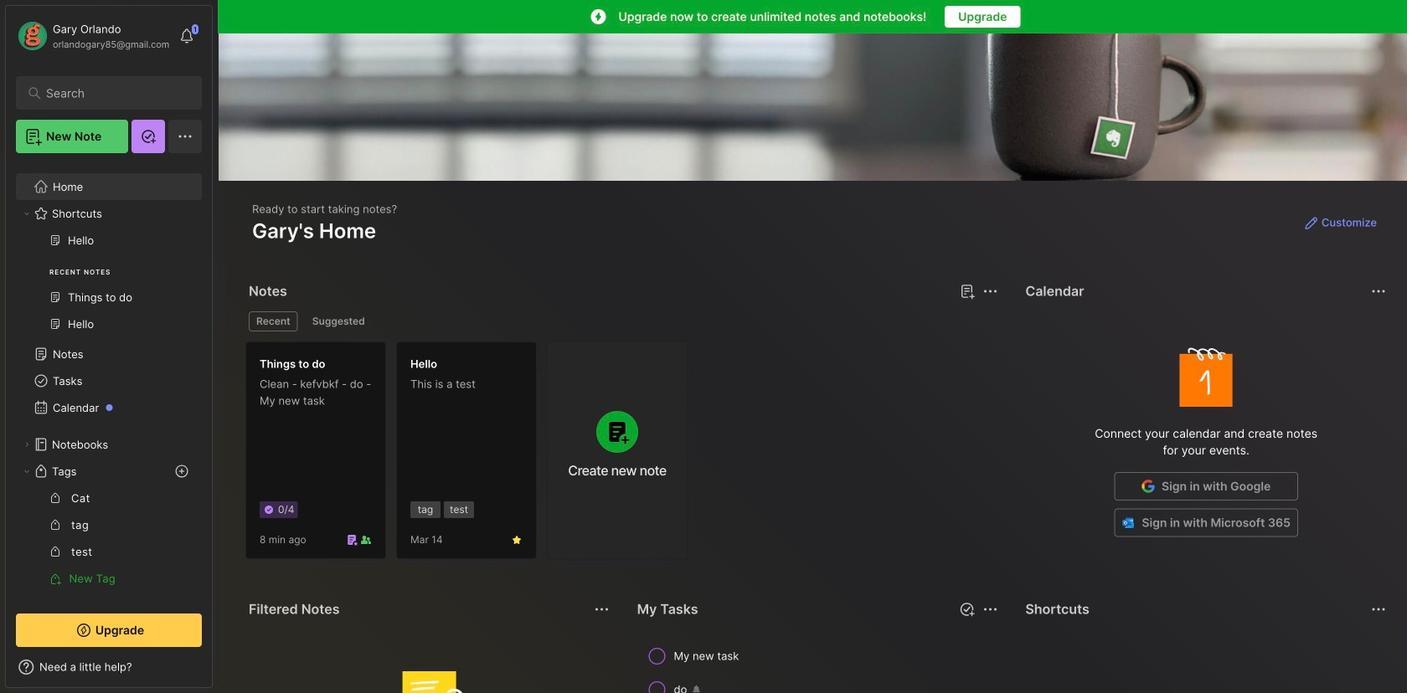 Task type: describe. For each thing, give the bounding box(es) containing it.
1 group from the top
[[16, 227, 201, 348]]

expand notebooks image
[[22, 440, 32, 450]]

Account field
[[16, 19, 170, 53]]

WHAT'S NEW field
[[6, 654, 212, 681]]

1 vertical spatial more actions image
[[592, 600, 612, 620]]

more actions image
[[1369, 600, 1389, 620]]

main element
[[0, 0, 218, 694]]

expand tags image
[[22, 467, 32, 477]]

1 tab from the left
[[249, 312, 298, 332]]

grid grid
[[1022, 630, 1391, 694]]

0 vertical spatial row group
[[245, 342, 698, 570]]

2 tab from the left
[[305, 312, 373, 332]]



Task type: locate. For each thing, give the bounding box(es) containing it.
0 vertical spatial group
[[16, 227, 201, 348]]

group
[[16, 227, 201, 348], [16, 485, 201, 592]]

1 horizontal spatial more actions image
[[1369, 282, 1389, 302]]

More actions field
[[1367, 280, 1391, 303], [590, 598, 614, 622], [1367, 598, 1391, 622]]

tab list
[[249, 312, 996, 332]]

none search field inside main element
[[46, 83, 180, 103]]

0 horizontal spatial more actions image
[[592, 600, 612, 620]]

tab
[[249, 312, 298, 332], [305, 312, 373, 332]]

None search field
[[46, 83, 180, 103]]

more actions image
[[1369, 282, 1389, 302], [592, 600, 612, 620]]

new task image
[[959, 602, 975, 618]]

1 horizontal spatial tab
[[305, 312, 373, 332]]

1 vertical spatial group
[[16, 485, 201, 592]]

tree inside main element
[[6, 163, 212, 656]]

tree
[[6, 163, 212, 656]]

1 vertical spatial row group
[[634, 640, 1003, 694]]

row group
[[245, 342, 698, 570], [634, 640, 1003, 694]]

Search text field
[[46, 85, 180, 101]]

click to collapse image
[[212, 663, 224, 683]]

0 horizontal spatial tab
[[249, 312, 298, 332]]

0 vertical spatial more actions image
[[1369, 282, 1389, 302]]

2 group from the top
[[16, 485, 201, 592]]



Task type: vqa. For each thing, say whether or not it's contained in the screenshot.
top row group
yes



